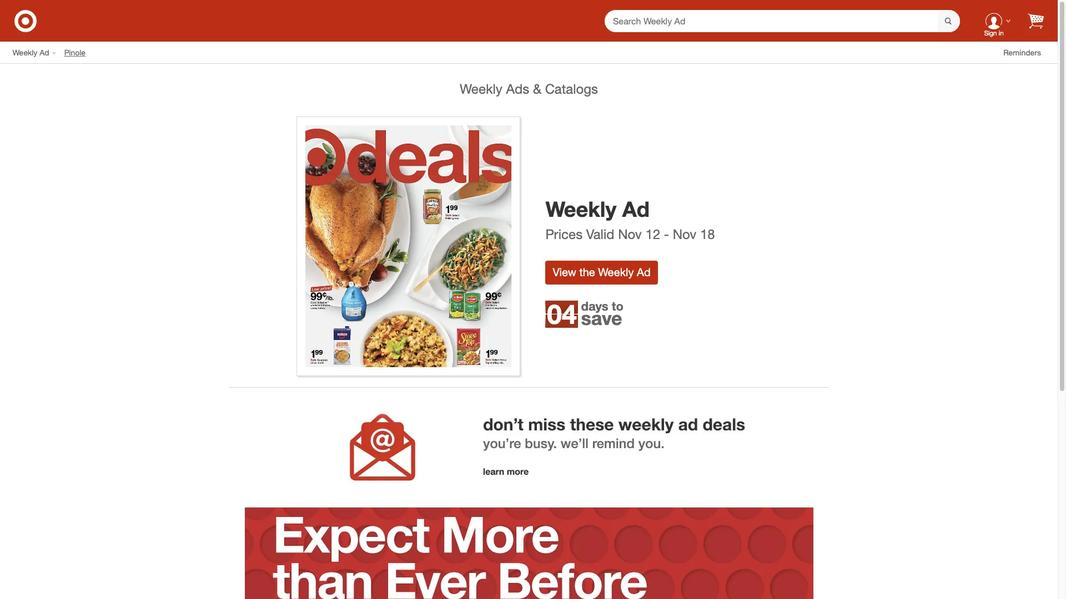 Task type: locate. For each thing, give the bounding box(es) containing it.
pinole
[[64, 47, 86, 57]]

ad up 12
[[623, 197, 650, 222]]

ad inside weekly ad prices valid nov 12 - nov 18
[[623, 197, 650, 222]]

weekly ad prices valid nov 12 - nov 18
[[546, 197, 715, 243]]

view the weekly ad button
[[546, 261, 658, 285]]

expect more than ever before. low prices today and every day on thousands of items. image
[[245, 508, 813, 600]]

ad left pinole
[[40, 47, 49, 57]]

weekly for weekly ad prices valid nov 12 - nov 18
[[546, 197, 617, 222]]

weekly inside weekly ad prices valid nov 12 - nov 18
[[546, 197, 617, 222]]

view the weekly ad image
[[297, 117, 521, 377]]

1 vertical spatial ad
[[623, 197, 650, 222]]

weekly left ads in the top left of the page
[[460, 81, 503, 97]]

save
[[581, 307, 622, 330]]

weekly right the
[[598, 266, 634, 280]]

catalogs
[[545, 81, 598, 97]]

ad for weekly ad
[[40, 47, 49, 57]]

2 vertical spatial ad
[[637, 266, 651, 280]]

view the weekly ad
[[553, 266, 651, 280]]

don't miss these weekly ad deals. you're busy. we'll remind you. sign up now. image
[[240, 388, 818, 508]]

valid
[[586, 226, 615, 243]]

weekly up prices
[[546, 197, 617, 222]]

weekly ads & catalogs
[[460, 81, 598, 97]]

the
[[580, 266, 595, 280]]

form
[[605, 10, 960, 33]]

ads
[[506, 81, 530, 97]]

1 horizontal spatial nov
[[673, 226, 697, 243]]

go to target.com image
[[14, 10, 37, 32]]

weekly
[[12, 47, 37, 57], [460, 81, 503, 97], [546, 197, 617, 222], [598, 266, 634, 280]]

ad for weekly ad prices valid nov 12 - nov 18
[[623, 197, 650, 222]]

sign in
[[984, 29, 1004, 37]]

0 horizontal spatial nov
[[618, 226, 642, 243]]

view your cart on target.com image
[[1028, 13, 1044, 29]]

prices
[[546, 226, 583, 243]]

weekly for weekly ad
[[12, 47, 37, 57]]

&
[[533, 81, 542, 97]]

sign
[[984, 29, 997, 37]]

nov left 12
[[618, 226, 642, 243]]

-
[[664, 226, 669, 243]]

ad
[[40, 47, 49, 57], [623, 197, 650, 222], [637, 266, 651, 280]]

0 vertical spatial ad
[[40, 47, 49, 57]]

nov right -
[[673, 226, 697, 243]]

ad down 12
[[637, 266, 651, 280]]

nov
[[618, 226, 642, 243], [673, 226, 697, 243]]

weekly down go to target.com icon
[[12, 47, 37, 57]]



Task type: vqa. For each thing, say whether or not it's contained in the screenshot.
the topmost 17
no



Task type: describe. For each thing, give the bounding box(es) containing it.
pinole link
[[64, 47, 94, 58]]

reminders
[[1004, 47, 1041, 57]]

weekly inside button
[[598, 266, 634, 280]]

2 nov from the left
[[673, 226, 697, 243]]

days
[[581, 299, 609, 314]]

sign in link
[[977, 3, 1011, 39]]

view
[[553, 266, 576, 280]]

weekly ad link
[[12, 47, 64, 58]]

12
[[646, 226, 660, 243]]

reminders link
[[1004, 47, 1050, 58]]

ad inside button
[[637, 266, 651, 280]]

04
[[547, 298, 577, 331]]

Search Weekly Ad search field
[[605, 10, 960, 33]]

to
[[612, 299, 624, 314]]

18
[[700, 226, 715, 243]]

1 nov from the left
[[618, 226, 642, 243]]

weekly ad
[[12, 47, 49, 57]]

04 days to
[[547, 298, 624, 331]]

in
[[999, 29, 1004, 37]]

weekly for weekly ads & catalogs
[[460, 81, 503, 97]]



